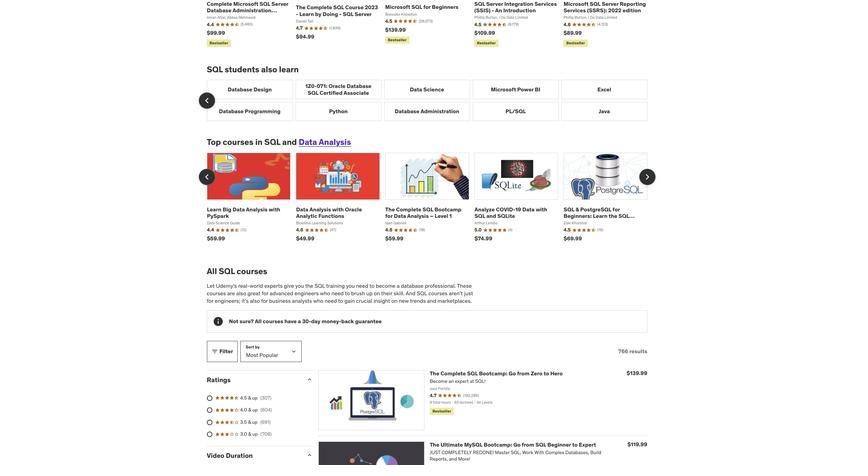 Task type: vqa. For each thing, say whether or not it's contained in the screenshot.
the Microsoft inside Complete Microsoft SQL Server Database Administration Course
yes



Task type: locate. For each thing, give the bounding box(es) containing it.
and right trends
[[427, 298, 437, 304]]

microsoft sql for beginners link
[[385, 4, 459, 10]]

(708)
[[261, 431, 272, 438]]

& for sql
[[576, 206, 580, 213]]

0 horizontal spatial services
[[535, 0, 557, 7]]

ratings button
[[207, 376, 301, 384]]

- inside sql server integration services (ssis) - an introduction
[[492, 7, 494, 14]]

1 vertical spatial small image
[[306, 452, 313, 459]]

on
[[374, 290, 380, 297], [392, 298, 398, 304]]

0 horizontal spatial administration
[[233, 7, 272, 14]]

1 vertical spatial from
[[522, 441, 535, 448]]

from
[[517, 370, 530, 377], [522, 441, 535, 448]]

1 vertical spatial go
[[514, 441, 521, 448]]

microsoft sql server reporting services (ssrs): 2022 edition
[[564, 0, 646, 14]]

1 vertical spatial carousel element
[[199, 153, 656, 250]]

beginner
[[548, 441, 571, 448]]

not
[[229, 318, 239, 325]]

sql inside "the complete sql bootcamp for data analysis – level 1"
[[423, 206, 434, 213]]

services
[[535, 0, 557, 7], [564, 7, 586, 14]]

server
[[272, 0, 289, 7], [487, 0, 504, 7], [602, 0, 619, 7], [355, 10, 372, 17]]

from left the beginner
[[522, 441, 535, 448]]

services inside sql server integration services (ssis) - an introduction
[[535, 0, 557, 7]]

database for database administration
[[395, 108, 420, 115]]

up up crucial
[[367, 290, 373, 297]]

gain
[[345, 298, 355, 304]]

& for 3.5
[[248, 419, 251, 425]]

up left (604)
[[253, 407, 258, 413]]

small image
[[306, 376, 313, 383]]

0 vertical spatial carousel element
[[199, 80, 648, 121]]

1 vertical spatial a
[[298, 318, 301, 325]]

server inside microsoft sql server reporting services (ssrs): 2022 edition
[[602, 0, 619, 7]]

2 vertical spatial also
[[250, 298, 260, 304]]

bootcamp: for sql
[[479, 370, 508, 377]]

learn right beginners:
[[593, 212, 608, 219]]

(ssis)
[[475, 7, 491, 14]]

2 with from the left
[[332, 206, 344, 213]]

1 vertical spatial also
[[236, 290, 246, 297]]

with for learn big data analysis with pyspark
[[269, 206, 280, 213]]

for inside "the complete sql bootcamp for data analysis – level 1"
[[386, 212, 393, 219]]

2 carousel element from the top
[[199, 153, 656, 250]]

course
[[345, 4, 364, 11], [207, 13, 225, 20]]

- left 'by'
[[296, 10, 298, 17]]

bootcamp: for mysql
[[484, 441, 513, 448]]

0 horizontal spatial small image
[[211, 348, 218, 355]]

2 horizontal spatial and
[[487, 212, 497, 219]]

all right sure?
[[255, 318, 262, 325]]

learn
[[300, 10, 314, 17], [207, 206, 222, 213], [593, 212, 608, 219]]

analyze covid-19 data with sql and sqlite
[[475, 206, 548, 219]]

up for (708)
[[253, 431, 258, 438]]

0 horizontal spatial learn
[[207, 206, 222, 213]]

& right 4.5
[[248, 395, 251, 401]]

2 vertical spatial need
[[325, 298, 337, 304]]

0 horizontal spatial a
[[298, 318, 301, 325]]

0 horizontal spatial -
[[296, 10, 298, 17]]

complete inside 'complete microsoft sql server database administration course'
[[207, 0, 232, 7]]

data inside "analyze covid-19 data with sql and sqlite"
[[523, 206, 535, 213]]

carousel element for sql students also learn
[[199, 80, 648, 121]]

oracle right functions on the top left of the page
[[345, 206, 362, 213]]

the up engineers
[[305, 282, 313, 289]]

with right 19 at the right top of page
[[536, 206, 548, 213]]

covid-
[[496, 206, 516, 213]]

marketplaces.
[[438, 298, 472, 304]]

with inside "analyze covid-19 data with sql and sqlite"
[[536, 206, 548, 213]]

also down real-
[[236, 290, 246, 297]]

carousel element containing 1z0-071: oracle database sql certified associate
[[199, 80, 648, 121]]

0 horizontal spatial with
[[269, 206, 280, 213]]

up left (708)
[[253, 431, 258, 438]]

1 horizontal spatial you
[[346, 282, 355, 289]]

also down the great
[[250, 298, 260, 304]]

are
[[227, 290, 235, 297]]

who
[[320, 290, 330, 297], [314, 298, 324, 304]]

and left sqlite
[[487, 212, 497, 219]]

you up brush
[[346, 282, 355, 289]]

these
[[457, 282, 472, 289]]

&
[[576, 206, 580, 213], [248, 395, 251, 401], [248, 407, 251, 413], [248, 419, 251, 425], [248, 431, 251, 438]]

up
[[367, 290, 373, 297], [252, 395, 258, 401], [253, 407, 258, 413], [252, 419, 258, 425], [253, 431, 258, 438]]

2 horizontal spatial learn
[[593, 212, 608, 219]]

complete
[[207, 0, 232, 7], [307, 4, 332, 11], [396, 206, 422, 213], [441, 370, 466, 377]]

microsoft
[[233, 0, 259, 7], [564, 0, 589, 7], [385, 4, 411, 10], [491, 86, 516, 93]]

0 vertical spatial administration
[[233, 7, 272, 14]]

the right fundamentals
[[609, 212, 618, 219]]

0 vertical spatial all
[[207, 266, 217, 277]]

on down skill.
[[392, 298, 398, 304]]

& right the 3.5
[[248, 419, 251, 425]]

database programming
[[219, 108, 281, 115]]

0 horizontal spatial and
[[282, 137, 297, 147]]

1 vertical spatial oracle
[[345, 206, 362, 213]]

and right in
[[282, 137, 297, 147]]

the for the complete sql bootcamp for data analysis – level 1
[[386, 206, 395, 213]]

0 vertical spatial small image
[[211, 348, 218, 355]]

associate
[[344, 89, 369, 96]]

microsoft for microsoft sql server reporting services (ssrs): 2022 edition
[[564, 0, 589, 7]]

pyspark
[[207, 212, 229, 219]]

who down engineers
[[314, 298, 324, 304]]

1 horizontal spatial and
[[427, 298, 437, 304]]

mysql
[[465, 441, 483, 448]]

learn big data analysis with pyspark link
[[207, 206, 280, 219]]

experts
[[265, 282, 283, 289]]

19
[[516, 206, 522, 213]]

bootcamp
[[435, 206, 462, 213]]

learn inside learn big data analysis with pyspark
[[207, 206, 222, 213]]

data analysis with  oracle analytic functions link
[[296, 206, 362, 219]]

0 vertical spatial from
[[517, 370, 530, 377]]

1 horizontal spatial services
[[564, 7, 586, 14]]

0 horizontal spatial all
[[207, 266, 217, 277]]

to left 'become'
[[370, 282, 375, 289]]

microsoft inside 'complete microsoft sql server database administration course'
[[233, 0, 259, 7]]

0 vertical spatial course
[[345, 4, 364, 11]]

1 horizontal spatial learn
[[300, 10, 314, 17]]

carousel element for and
[[199, 153, 656, 250]]

services right integration
[[535, 0, 557, 7]]

2 vertical spatial and
[[427, 298, 437, 304]]

server inside the complete sql course 2023 - learn by doing - sql server
[[355, 10, 372, 17]]

3.5
[[240, 419, 247, 425]]

for
[[424, 4, 431, 10], [613, 206, 620, 213], [386, 212, 393, 219], [262, 290, 269, 297], [207, 298, 214, 304], [261, 298, 268, 304]]

the
[[296, 4, 306, 11], [386, 206, 395, 213], [430, 370, 440, 377], [430, 441, 440, 448]]

2022
[[609, 7, 622, 14]]

to left expert
[[573, 441, 578, 448]]

database
[[401, 282, 424, 289]]

2 horizontal spatial -
[[492, 7, 494, 14]]

3 with from the left
[[536, 206, 548, 213]]

0 horizontal spatial you
[[296, 282, 304, 289]]

& inside sql & postgresql for beginners: learn the sql fundamentals
[[576, 206, 580, 213]]

the complete sql bootcamp: go from zero to hero link
[[430, 370, 563, 377]]

administration inside database administration link
[[421, 108, 460, 115]]

analysis inside "the complete sql bootcamp for data analysis – level 1"
[[407, 212, 429, 219]]

by
[[315, 10, 322, 17]]

expert
[[579, 441, 597, 448]]

a left 30- on the left of the page
[[298, 318, 301, 325]]

all
[[207, 266, 217, 277], [255, 318, 262, 325]]

1 vertical spatial the
[[305, 282, 313, 289]]

engineers
[[295, 290, 319, 297]]

sql inside sql server integration services (ssis) - an introduction
[[475, 0, 485, 7]]

up for (691)
[[252, 419, 258, 425]]

all sql courses
[[207, 266, 268, 277]]

and inside let udemy's real-world experts give you the sql training you need to become a database professional. these courses are also great for advanced engineers who need to brush up on their skill. and sql courses aren't just for engineers; it's also for business analysts who need to gain crucial insight on new trends and marketplaces.
[[427, 298, 437, 304]]

you up engineers
[[296, 282, 304, 289]]

0 horizontal spatial the
[[305, 282, 313, 289]]

learn left big
[[207, 206, 222, 213]]

0 vertical spatial also
[[261, 64, 277, 75]]

need
[[356, 282, 369, 289], [332, 290, 344, 297], [325, 298, 337, 304]]

& up fundamentals
[[576, 206, 580, 213]]

all up let
[[207, 266, 217, 277]]

training
[[326, 282, 345, 289]]

back
[[342, 318, 354, 325]]

top
[[207, 137, 221, 147]]

0 horizontal spatial also
[[236, 290, 246, 297]]

the ultimate mysql bootcamp: go from sql beginner to expert
[[430, 441, 597, 448]]

1 vertical spatial who
[[314, 298, 324, 304]]

the for the complete sql bootcamp: go from zero to hero
[[430, 370, 440, 377]]

the inside the complete sql course 2023 - learn by doing - sql server
[[296, 4, 306, 11]]

courses down professional.
[[429, 290, 448, 297]]

courses
[[223, 137, 254, 147], [237, 266, 268, 277], [207, 290, 226, 297], [429, 290, 448, 297], [263, 318, 283, 325]]

analysis inside data analysis with  oracle analytic functions
[[310, 206, 331, 213]]

also
[[261, 64, 277, 75], [236, 290, 246, 297], [250, 298, 260, 304]]

go for sql
[[514, 441, 521, 448]]

0 vertical spatial oracle
[[329, 83, 346, 90]]

0 vertical spatial go
[[509, 370, 516, 377]]

the for the ultimate mysql bootcamp: go from sql beginner to expert
[[430, 441, 440, 448]]

microsoft inside microsoft sql server reporting services (ssrs): 2022 edition
[[564, 0, 589, 7]]

advanced
[[270, 290, 293, 297]]

from left zero in the bottom right of the page
[[517, 370, 530, 377]]

a up skill.
[[397, 282, 400, 289]]

071:
[[317, 83, 328, 90]]

services left (ssrs):
[[564, 7, 586, 14]]

the inside "the complete sql bootcamp for data analysis – level 1"
[[386, 206, 395, 213]]

analysis inside learn big data analysis with pyspark
[[246, 206, 268, 213]]

oracle inside data analysis with  oracle analytic functions
[[345, 206, 362, 213]]

0 vertical spatial a
[[397, 282, 400, 289]]

1 carousel element from the top
[[199, 80, 648, 121]]

complete inside the complete sql course 2023 - learn by doing - sql server
[[307, 4, 332, 11]]

0 vertical spatial bootcamp:
[[479, 370, 508, 377]]

carousel element
[[199, 80, 648, 121], [199, 153, 656, 250]]

with inside data analysis with  oracle analytic functions
[[332, 206, 344, 213]]

1 vertical spatial on
[[392, 298, 398, 304]]

0 vertical spatial on
[[374, 290, 380, 297]]

1 horizontal spatial with
[[332, 206, 344, 213]]

learn left 'by'
[[300, 10, 314, 17]]

learn inside sql & postgresql for beginners: learn the sql fundamentals
[[593, 212, 608, 219]]

1 vertical spatial course
[[207, 13, 225, 20]]

& right 3.0 at left
[[248, 431, 251, 438]]

with left analytic on the top of page
[[269, 206, 280, 213]]

the complete sql bootcamp for data analysis – level 1
[[386, 206, 462, 219]]

it's
[[242, 298, 249, 304]]

1 you from the left
[[296, 282, 304, 289]]

also left learn
[[261, 64, 277, 75]]

with
[[269, 206, 280, 213], [332, 206, 344, 213], [536, 206, 548, 213]]

with inside learn big data analysis with pyspark
[[269, 206, 280, 213]]

- right doing
[[340, 10, 342, 17]]

1 vertical spatial administration
[[421, 108, 460, 115]]

1 horizontal spatial a
[[397, 282, 400, 289]]

with right analytic on the top of page
[[332, 206, 344, 213]]

& right 4.0
[[248, 407, 251, 413]]

1 horizontal spatial course
[[345, 4, 364, 11]]

1 vertical spatial and
[[487, 212, 497, 219]]

and
[[406, 290, 416, 297]]

data science link
[[384, 80, 470, 99]]

1 vertical spatial bootcamp:
[[484, 441, 513, 448]]

go for zero
[[509, 370, 516, 377]]

microsoft for microsoft power bi
[[491, 86, 516, 93]]

data analysis link
[[299, 137, 351, 147]]

1 horizontal spatial administration
[[421, 108, 460, 115]]

4.5
[[240, 395, 247, 401]]

1 horizontal spatial the
[[609, 212, 618, 219]]

0 vertical spatial the
[[609, 212, 618, 219]]

on up insight
[[374, 290, 380, 297]]

guarantee
[[355, 318, 382, 325]]

small image
[[211, 348, 218, 355], [306, 452, 313, 459]]

1
[[450, 212, 452, 219]]

up left (691)
[[252, 419, 258, 425]]

up left (307)
[[252, 395, 258, 401]]

oracle right the 071:
[[329, 83, 346, 90]]

who down training
[[320, 290, 330, 297]]

microsoft sql for beginners
[[385, 4, 459, 10]]

duration
[[226, 452, 253, 460]]

data inside learn big data analysis with pyspark
[[233, 206, 245, 213]]

- for an
[[492, 7, 494, 14]]

1 horizontal spatial also
[[250, 298, 260, 304]]

oracle
[[329, 83, 346, 90], [345, 206, 362, 213]]

1 vertical spatial all
[[255, 318, 262, 325]]

small image inside filter button
[[211, 348, 218, 355]]

the for the complete sql course 2023 - learn by doing - sql server
[[296, 4, 306, 11]]

fundamentals
[[564, 219, 601, 226]]

let udemy's real-world experts give you the sql training you need to become a database professional. these courses are also great for advanced engineers who need to brush up on their skill. and sql courses aren't just for engineers; it's also for business analysts who need to gain crucial insight on new trends and marketplaces.
[[207, 282, 473, 304]]

analyze
[[475, 206, 495, 213]]

level
[[435, 212, 449, 219]]

2 horizontal spatial with
[[536, 206, 548, 213]]

1 with from the left
[[269, 206, 280, 213]]

from for zero
[[517, 370, 530, 377]]

database design
[[228, 86, 272, 93]]

administration inside 'complete microsoft sql server database administration course'
[[233, 7, 272, 14]]

the
[[609, 212, 618, 219], [305, 282, 313, 289]]

0 vertical spatial who
[[320, 290, 330, 297]]

carousel element containing learn big data analysis with pyspark
[[199, 153, 656, 250]]

course inside the complete sql course 2023 - learn by doing - sql server
[[345, 4, 364, 11]]

complete inside "the complete sql bootcamp for data analysis – level 1"
[[396, 206, 422, 213]]

sql & postgresql for beginners: learn the sql fundamentals link
[[564, 206, 635, 226]]

& for 3.0
[[248, 431, 251, 438]]

1 horizontal spatial small image
[[306, 452, 313, 459]]

- left an at the top right
[[492, 7, 494, 14]]

new
[[399, 298, 409, 304]]

database programming link
[[207, 102, 293, 121]]

0 horizontal spatial course
[[207, 13, 225, 20]]



Task type: describe. For each thing, give the bounding box(es) containing it.
day
[[311, 318, 321, 325]]

2023
[[365, 4, 378, 11]]

ultimate
[[441, 441, 463, 448]]

1 horizontal spatial all
[[255, 318, 262, 325]]

the complete sql course 2023 - learn by doing - sql server link
[[296, 4, 378, 17]]

edition
[[623, 7, 642, 14]]

the complete sql course 2023 - learn by doing - sql server
[[296, 4, 378, 17]]

postgresql
[[581, 206, 612, 213]]

30-
[[302, 318, 311, 325]]

for inside sql & postgresql for beginners: learn the sql fundamentals
[[613, 206, 620, 213]]

just
[[464, 290, 473, 297]]

students
[[225, 64, 260, 75]]

database for database programming
[[219, 108, 244, 115]]

to right zero in the bottom right of the page
[[544, 370, 550, 377]]

courses up world
[[237, 266, 268, 277]]

server inside sql server integration services (ssis) - an introduction
[[487, 0, 504, 7]]

learn inside the complete sql course 2023 - learn by doing - sql server
[[300, 10, 314, 17]]

the inside let udemy's real-world experts give you the sql training you need to become a database professional. these courses are also great for advanced engineers who need to brush up on their skill. and sql courses aren't just for engineers; it's also for business analysts who need to gain crucial insight on new trends and marketplaces.
[[305, 282, 313, 289]]

microsoft for microsoft sql for beginners
[[385, 4, 411, 10]]

database inside 'complete microsoft sql server database administration course'
[[207, 7, 232, 14]]

trends
[[410, 298, 426, 304]]

aren't
[[449, 290, 463, 297]]

courses down let
[[207, 290, 226, 297]]

science
[[424, 86, 444, 93]]

sql inside "analyze covid-19 data with sql and sqlite"
[[475, 212, 486, 219]]

database administration
[[395, 108, 460, 115]]

complete microsoft sql server database administration course
[[207, 0, 289, 20]]

udemy's
[[216, 282, 237, 289]]

learn big data analysis with pyspark
[[207, 206, 280, 219]]

java link
[[562, 102, 648, 121]]

video duration button
[[207, 452, 301, 460]]

1 horizontal spatial -
[[340, 10, 342, 17]]

courses left have at the left bottom of page
[[263, 318, 283, 325]]

and inside "analyze covid-19 data with sql and sqlite"
[[487, 212, 497, 219]]

- for learn
[[296, 10, 298, 17]]

crucial
[[356, 298, 373, 304]]

766
[[619, 348, 629, 355]]

money-
[[322, 318, 342, 325]]

2 you from the left
[[346, 282, 355, 289]]

have
[[285, 318, 297, 325]]

2 horizontal spatial also
[[261, 64, 277, 75]]

the complete sql bootcamp: go from zero to hero
[[430, 370, 563, 377]]

zero
[[531, 370, 543, 377]]

sql students also learn
[[207, 64, 299, 75]]

microsoft power bi
[[491, 86, 541, 93]]

big
[[223, 206, 232, 213]]

engineers;
[[215, 298, 240, 304]]

(ssrs):
[[588, 7, 607, 14]]

sql & postgresql for beginners: learn the sql fundamentals
[[564, 206, 630, 226]]

up for (604)
[[253, 407, 258, 413]]

sql server integration services (ssis) - an introduction
[[475, 0, 557, 14]]

database inside 1z0-071: oracle database sql certified associate
[[347, 83, 372, 90]]

brush
[[351, 290, 365, 297]]

766 results status
[[619, 348, 648, 355]]

not sure? all courses have a 30-day money-back guarantee
[[229, 318, 382, 325]]

4.5 & up (307)
[[240, 395, 272, 401]]

skill.
[[394, 290, 405, 297]]

excel
[[598, 86, 612, 93]]

excel link
[[562, 80, 648, 99]]

introduction
[[504, 7, 536, 14]]

$139.99
[[627, 370, 648, 377]]

1z0-
[[306, 83, 317, 90]]

analysts
[[292, 298, 312, 304]]

let
[[207, 282, 215, 289]]

an
[[496, 7, 502, 14]]

previous image
[[201, 172, 212, 183]]

from for sql
[[522, 441, 535, 448]]

up inside let udemy's real-world experts give you the sql training you need to become a database professional. these courses are also great for advanced engineers who need to brush up on their skill. and sql courses aren't just for engineers; it's also for business analysts who need to gain crucial insight on new trends and marketplaces.
[[367, 290, 373, 297]]

previous image
[[201, 95, 212, 106]]

pl/sql link
[[473, 102, 559, 121]]

sql inside 1z0-071: oracle database sql certified associate
[[308, 89, 319, 96]]

doing
[[323, 10, 338, 17]]

next image
[[642, 172, 653, 183]]

the ultimate mysql bootcamp: go from sql beginner to expert link
[[430, 441, 597, 448]]

power
[[518, 86, 534, 93]]

learn
[[279, 64, 299, 75]]

design
[[254, 86, 272, 93]]

give
[[284, 282, 294, 289]]

sqlite
[[498, 212, 515, 219]]

ratings
[[207, 376, 231, 384]]

server inside 'complete microsoft sql server database administration course'
[[272, 0, 289, 7]]

4.0
[[240, 407, 247, 413]]

complete for the complete sql bootcamp: go from zero to hero
[[441, 370, 466, 377]]

& for 4.0
[[248, 407, 251, 413]]

results
[[630, 348, 648, 355]]

with for analyze covid-19 data with sql and sqlite
[[536, 206, 548, 213]]

functions
[[319, 212, 345, 219]]

filter button
[[207, 341, 238, 362]]

oracle inside 1z0-071: oracle database sql certified associate
[[329, 83, 346, 90]]

analyze covid-19 data with sql and sqlite link
[[475, 206, 548, 219]]

microsoft sql server reporting services (ssrs): 2022 edition link
[[564, 0, 646, 14]]

–
[[430, 212, 434, 219]]

video
[[207, 452, 225, 460]]

1 horizontal spatial on
[[392, 298, 398, 304]]

3.0 & up (708)
[[240, 431, 272, 438]]

courses left in
[[223, 137, 254, 147]]

database for database design
[[228, 86, 253, 93]]

to up gain
[[345, 290, 350, 297]]

certified
[[320, 89, 343, 96]]

professional.
[[425, 282, 456, 289]]

& for 4.5
[[248, 395, 251, 401]]

sql inside 'complete microsoft sql server database administration course'
[[260, 0, 271, 7]]

database design link
[[207, 80, 293, 99]]

0 vertical spatial need
[[356, 282, 369, 289]]

complete for the complete sql bootcamp for data analysis – level 1
[[396, 206, 422, 213]]

sql inside microsoft sql server reporting services (ssrs): 2022 edition
[[590, 0, 601, 7]]

top courses in sql and data analysis
[[207, 137, 351, 147]]

analytic
[[296, 212, 317, 219]]

data science
[[410, 86, 444, 93]]

database administration link
[[384, 102, 470, 121]]

world
[[250, 282, 263, 289]]

0 vertical spatial and
[[282, 137, 297, 147]]

complete for the complete sql course 2023 - learn by doing - sql server
[[307, 4, 332, 11]]

services inside microsoft sql server reporting services (ssrs): 2022 edition
[[564, 7, 586, 14]]

the inside sql & postgresql for beginners: learn the sql fundamentals
[[609, 212, 618, 219]]

video duration
[[207, 452, 253, 460]]

3.0
[[240, 431, 247, 438]]

1z0-071: oracle database sql certified associate
[[306, 83, 372, 96]]

microsoft power bi link
[[473, 80, 559, 99]]

pl/sql
[[506, 108, 526, 115]]

up for (307)
[[252, 395, 258, 401]]

data inside data analysis with  oracle analytic functions
[[296, 206, 309, 213]]

a inside let udemy's real-world experts give you the sql training you need to become a database professional. these courses are also great for advanced engineers who need to brush up on their skill. and sql courses aren't just for engineers; it's also for business analysts who need to gain crucial insight on new trends and marketplaces.
[[397, 282, 400, 289]]

the complete sql bootcamp for data analysis – level 1 link
[[386, 206, 462, 219]]

to left gain
[[338, 298, 343, 304]]

course inside 'complete microsoft sql server database administration course'
[[207, 13, 225, 20]]

0 horizontal spatial on
[[374, 290, 380, 297]]

great
[[248, 290, 261, 297]]

data inside "the complete sql bootcamp for data analysis – level 1"
[[394, 212, 406, 219]]

business
[[269, 298, 291, 304]]

1 vertical spatial need
[[332, 290, 344, 297]]



